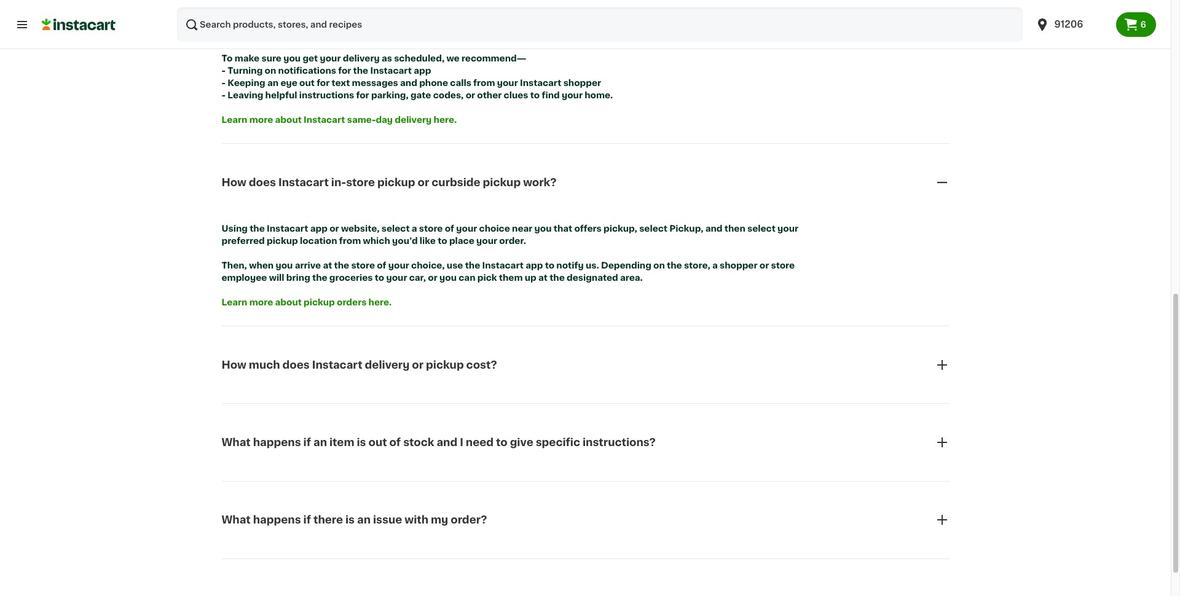 Task type: vqa. For each thing, say whether or not it's contained in the screenshot.
Check
no



Task type: describe. For each thing, give the bounding box(es) containing it.
choice,
[[411, 261, 445, 270]]

i
[[460, 438, 463, 448]]

how does instacart in-store pickup or curbside pickup work?
[[222, 178, 557, 188]]

or inside using the instacart app or website, select a store of your choice near you that offers pickup, select pickup, and then select your preferred pickup location from which you'd like to place your order.
[[330, 224, 339, 233]]

website,
[[341, 224, 380, 233]]

find
[[542, 91, 560, 100]]

there
[[313, 515, 343, 525]]

out inside "dropdown button"
[[369, 438, 387, 448]]

store inside how does instacart in-store pickup or curbside pickup work? dropdown button
[[346, 178, 375, 188]]

to inside "dropdown button"
[[496, 438, 508, 448]]

that inside the best part about instacart is that you can choose when you would like to schedule your delivery. you can get same-day delivery in as fast as one hour, or choose a dropoff time for later in the day or week to fit your schedule.
[[366, 17, 384, 26]]

1 vertical spatial day
[[539, 30, 556, 38]]

fast
[[283, 30, 301, 38]]

them
[[499, 273, 523, 282]]

what for what happens if there is an issue with my order?
[[222, 515, 251, 525]]

or inside to make sure you get your delivery as scheduled, we recommend— - turning on notifications for the instacart app - keeping an eye out for text messages and phone calls from your instacart shopper - leaving helpful instructions for parking, gate codes, or other clues to find your home.
[[466, 91, 475, 100]]

what happens if an item is out of stock and i need to give specific instructions?
[[222, 438, 656, 448]]

for down messages
[[356, 91, 369, 100]]

6 button
[[1116, 12, 1156, 37]]

how does instacart in-store pickup or curbside pickup work? button
[[222, 161, 949, 205]]

order?
[[451, 515, 487, 525]]

need
[[466, 438, 494, 448]]

2 select from the left
[[639, 224, 668, 233]]

order.
[[499, 237, 526, 245]]

is for item
[[357, 438, 366, 448]]

to make sure you get your delivery as scheduled, we recommend— - turning on notifications for the instacart app - keeping an eye out for text messages and phone calls from your instacart shopper - leaving helpful instructions for parking, gate codes, or other clues to find your home.
[[222, 54, 613, 100]]

turning
[[228, 67, 263, 75]]

as inside to make sure you get your delivery as scheduled, we recommend— - turning on notifications for the instacart app - keeping an eye out for text messages and phone calls from your instacart shopper - leaving helpful instructions for parking, gate codes, or other clues to find your home.
[[382, 54, 392, 63]]

car,
[[409, 273, 426, 282]]

clues
[[504, 91, 528, 100]]

to left schedule
[[553, 17, 563, 26]]

you inside to make sure you get your delivery as scheduled, we recommend— - turning on notifications for the instacart app - keeping an eye out for text messages and phone calls from your instacart shopper - leaving helpful instructions for parking, gate codes, or other clues to find your home.
[[284, 54, 301, 63]]

does inside 'dropdown button'
[[283, 360, 310, 370]]

then, when you arrive at the store of your choice, use the instacart app to notify us. depending on the store, a shopper or store employee will bring the groceries to your car, or you can pick them up at the designated area.
[[222, 261, 797, 282]]

when inside then, when you arrive at the store of your choice, use the instacart app to notify us. depending on the store, a shopper or store employee will bring the groceries to your car, or you can pick them up at the designated area.
[[249, 261, 274, 270]]

in-
[[331, 178, 346, 188]]

delivery inside 'dropdown button'
[[365, 360, 410, 370]]

make
[[235, 54, 260, 63]]

on inside to make sure you get your delivery as scheduled, we recommend— - turning on notifications for the instacart app - keeping an eye out for text messages and phone calls from your instacart shopper - leaving helpful instructions for parking, gate codes, or other clues to find your home.
[[265, 67, 276, 75]]

your down choice on the top of page
[[476, 237, 497, 245]]

learn more about pickup orders here. link
[[222, 298, 392, 307]]

schedule.
[[642, 30, 686, 38]]

sure
[[262, 54, 282, 63]]

from inside using the instacart app or website, select a store of your choice near you that offers pickup, select pickup, and then select your preferred pickup location from which you'd like to place your order.
[[339, 237, 361, 245]]

parking,
[[371, 91, 409, 100]]

home.
[[585, 91, 613, 100]]

best
[[241, 17, 261, 26]]

use
[[447, 261, 463, 270]]

what for what happens if an item is out of stock and i need to give specific instructions?
[[222, 438, 251, 448]]

give
[[510, 438, 533, 448]]

you down use
[[440, 273, 457, 282]]

time
[[451, 30, 471, 38]]

the
[[222, 17, 239, 26]]

hour,
[[335, 30, 358, 38]]

can inside then, when you arrive at the store of your choice, use the instacart app to notify us. depending on the store, a shopper or store employee will bring the groceries to your car, or you can pick them up at the designated area.
[[459, 273, 476, 282]]

schedule
[[565, 17, 607, 26]]

shopper inside to make sure you get your delivery as scheduled, we recommend— - turning on notifications for the instacart app - keeping an eye out for text messages and phone calls from your instacart shopper - leaving helpful instructions for parking, gate codes, or other clues to find your home.
[[564, 79, 601, 88]]

then
[[725, 224, 746, 233]]

your up fit
[[609, 17, 630, 26]]

happens for an
[[253, 438, 301, 448]]

calls
[[450, 79, 471, 88]]

specific
[[536, 438, 580, 448]]

instacart inside the best part about instacart is that you can choose when you would like to schedule your delivery. you can get same-day delivery in as fast as one hour, or choose a dropoff time for later in the day or week to fit your schedule.
[[313, 17, 354, 26]]

how much does instacart delivery or pickup cost?
[[222, 360, 497, 370]]

app inside then, when you arrive at the store of your choice, use the instacart app to notify us. depending on the store, a shopper or store employee will bring the groceries to your car, or you can pick them up at the designated area.
[[526, 261, 543, 270]]

if for there
[[303, 515, 311, 525]]

0 horizontal spatial as
[[271, 30, 281, 38]]

what happens if an item is out of stock and i need to give specific instructions? button
[[222, 420, 949, 465]]

delivery.
[[632, 17, 671, 26]]

Search field
[[177, 7, 1023, 42]]

to inside using the instacart app or website, select a store of your choice near you that offers pickup, select pickup, and then select your preferred pickup location from which you'd like to place your order.
[[438, 237, 447, 245]]

about for instacart
[[275, 116, 302, 124]]

pickup right in-
[[377, 178, 415, 188]]

recommend—
[[462, 54, 526, 63]]

instacart inside 'dropdown button'
[[312, 360, 362, 370]]

groceries
[[329, 273, 373, 282]]

notify
[[557, 261, 584, 270]]

of for your
[[377, 261, 386, 270]]

the down notify
[[550, 273, 565, 282]]

place
[[449, 237, 474, 245]]

more for learn more about instacart same-day delivery here.
[[249, 116, 273, 124]]

you
[[673, 17, 690, 26]]

to inside to make sure you get your delivery as scheduled, we recommend— - turning on notifications for the instacart app - keeping an eye out for text messages and phone calls from your instacart shopper - leaving helpful instructions for parking, gate codes, or other clues to find your home.
[[530, 91, 540, 100]]

depending
[[601, 261, 652, 270]]

choice
[[479, 224, 510, 233]]

eye
[[281, 79, 297, 88]]

get inside the best part about instacart is that you can choose when you would like to schedule your delivery. you can get same-day delivery in as fast as one hour, or choose a dropoff time for later in the day or week to fit your schedule.
[[711, 17, 726, 26]]

1 horizontal spatial at
[[539, 273, 548, 282]]

1 in from the left
[[260, 30, 269, 38]]

instructions?
[[583, 438, 656, 448]]

codes,
[[433, 91, 464, 100]]

orders
[[337, 298, 367, 307]]

keeping
[[228, 79, 265, 88]]

bring
[[286, 273, 310, 282]]

like inside using the instacart app or website, select a store of your choice near you that offers pickup, select pickup, and then select your preferred pickup location from which you'd like to place your order.
[[420, 237, 436, 245]]

you inside using the instacart app or website, select a store of your choice near you that offers pickup, select pickup, and then select your preferred pickup location from which you'd like to place your order.
[[535, 224, 552, 233]]

how for how much does instacart delivery or pickup cost?
[[222, 360, 246, 370]]

instacart logo image
[[42, 17, 116, 32]]

you up later
[[487, 17, 504, 26]]

learn more about pickup orders here.
[[222, 298, 392, 307]]

what happens if there is an issue with my order? button
[[222, 498, 949, 542]]

2 - from the top
[[222, 79, 226, 88]]

app inside to make sure you get your delivery as scheduled, we recommend— - turning on notifications for the instacart app - keeping an eye out for text messages and phone calls from your instacart shopper - leaving helpful instructions for parking, gate codes, or other clues to find your home.
[[414, 67, 431, 75]]

your up car,
[[388, 261, 409, 270]]

an inside "dropdown button"
[[313, 438, 327, 448]]

part
[[263, 17, 282, 26]]

instacart inside using the instacart app or website, select a store of your choice near you that offers pickup, select pickup, and then select your preferred pickup location from which you'd like to place your order.
[[267, 224, 308, 233]]

the up groceries
[[334, 261, 349, 270]]

work?
[[523, 178, 557, 188]]

the left store,
[[667, 261, 682, 270]]

1 select from the left
[[382, 224, 410, 233]]

you'd
[[392, 237, 418, 245]]

91206 button
[[1028, 7, 1116, 42]]

designated
[[567, 273, 618, 282]]

and inside to make sure you get your delivery as scheduled, we recommend— - turning on notifications for the instacart app - keeping an eye out for text messages and phone calls from your instacart shopper - leaving helpful instructions for parking, gate codes, or other clues to find your home.
[[400, 79, 417, 88]]

using
[[222, 224, 248, 233]]

pick
[[478, 273, 497, 282]]

a inside using the instacart app or website, select a store of your choice near you that offers pickup, select pickup, and then select your preferred pickup location from which you'd like to place your order.
[[412, 224, 417, 233]]

a inside the best part about instacart is that you can choose when you would like to schedule your delivery. you can get same-day delivery in as fast as one hour, or choose a dropoff time for later in the day or week to fit your schedule.
[[407, 30, 412, 38]]

to left fit
[[595, 30, 605, 38]]

the inside using the instacart app or website, select a store of your choice near you that offers pickup, select pickup, and then select your preferred pickup location from which you'd like to place your order.
[[250, 224, 265, 233]]

helpful
[[265, 91, 297, 100]]

2 in from the left
[[511, 30, 519, 38]]

0 horizontal spatial can
[[406, 17, 422, 26]]

your up clues
[[497, 79, 518, 88]]

pickup,
[[670, 224, 704, 233]]

dropoff
[[414, 30, 449, 38]]

issue
[[373, 515, 402, 525]]

about inside the best part about instacart is that you can choose when you would like to schedule your delivery. you can get same-day delivery in as fast as one hour, or choose a dropoff time for later in the day or week to fit your schedule.
[[284, 17, 311, 26]]

my
[[431, 515, 448, 525]]

leaving
[[228, 91, 263, 100]]



Task type: locate. For each thing, give the bounding box(es) containing it.
2 horizontal spatial of
[[445, 224, 454, 233]]

would
[[506, 17, 533, 26]]

area.
[[620, 273, 643, 282]]

your left car,
[[386, 273, 407, 282]]

1 vertical spatial -
[[222, 79, 226, 88]]

happens inside dropdown button
[[253, 515, 301, 525]]

get right you
[[711, 17, 726, 26]]

is right there
[[345, 515, 355, 525]]

0 vertical spatial same-
[[728, 17, 757, 26]]

can up the dropoff at the left top of the page
[[406, 17, 422, 26]]

which
[[363, 237, 390, 245]]

is inside "dropdown button"
[[357, 438, 366, 448]]

0 vertical spatial learn
[[222, 116, 247, 124]]

happens inside "dropdown button"
[[253, 438, 301, 448]]

1 horizontal spatial get
[[711, 17, 726, 26]]

1 horizontal spatial shopper
[[720, 261, 758, 270]]

in down part
[[260, 30, 269, 38]]

how inside dropdown button
[[222, 178, 246, 188]]

with
[[405, 515, 429, 525]]

on down "sure"
[[265, 67, 276, 75]]

you up scheduled,
[[386, 17, 404, 26]]

0 vertical spatial at
[[323, 261, 332, 270]]

select up you'd
[[382, 224, 410, 233]]

store
[[346, 178, 375, 188], [419, 224, 443, 233], [351, 261, 375, 270], [771, 261, 795, 270]]

what
[[222, 438, 251, 448], [222, 515, 251, 525]]

0 vertical spatial if
[[303, 438, 311, 448]]

2 vertical spatial app
[[526, 261, 543, 270]]

the inside to make sure you get your delivery as scheduled, we recommend— - turning on notifications for the instacart app - keeping an eye out for text messages and phone calls from your instacart shopper - leaving helpful instructions for parking, gate codes, or other clues to find your home.
[[353, 67, 368, 75]]

store inside using the instacart app or website, select a store of your choice near you that offers pickup, select pickup, and then select your preferred pickup location from which you'd like to place your order.
[[419, 224, 443, 233]]

using the instacart app or website, select a store of your choice near you that offers pickup, select pickup, and then select your preferred pickup location from which you'd like to place your order.
[[222, 224, 801, 245]]

how up using
[[222, 178, 246, 188]]

to left give
[[496, 438, 508, 448]]

more for learn more about pickup orders here.
[[249, 298, 273, 307]]

then,
[[222, 261, 247, 270]]

0 horizontal spatial day
[[376, 116, 393, 124]]

1 more from the top
[[249, 116, 273, 124]]

one
[[315, 30, 333, 38]]

preferred
[[222, 237, 265, 245]]

phone
[[419, 79, 448, 88]]

if
[[303, 438, 311, 448], [303, 515, 311, 525]]

0 horizontal spatial at
[[323, 261, 332, 270]]

like right would
[[535, 17, 551, 26]]

app inside using the instacart app or website, select a store of your choice near you that offers pickup, select pickup, and then select your preferred pickup location from which you'd like to place your order.
[[310, 224, 328, 233]]

when up will
[[249, 261, 274, 270]]

3 select from the left
[[748, 224, 776, 233]]

on right depending
[[654, 261, 665, 270]]

choose up the dropoff at the left top of the page
[[424, 17, 458, 26]]

location
[[300, 237, 337, 245]]

if inside what happens if there is an issue with my order? dropdown button
[[303, 515, 311, 525]]

select
[[382, 224, 410, 233], [639, 224, 668, 233], [748, 224, 776, 233]]

is inside the best part about instacart is that you can choose when you would like to schedule your delivery. you can get same-day delivery in as fast as one hour, or choose a dropoff time for later in the day or week to fit your schedule.
[[356, 17, 364, 26]]

of inside then, when you arrive at the store of your choice, use the instacart app to notify us. depending on the store, a shopper or store employee will bring the groceries to your car, or you can pick them up at the designated area.
[[377, 261, 386, 270]]

shopper inside then, when you arrive at the store of your choice, use the instacart app to notify us. depending on the store, a shopper or store employee will bring the groceries to your car, or you can pick them up at the designated area.
[[720, 261, 758, 270]]

delivery inside the best part about instacart is that you can choose when you would like to schedule your delivery. you can get same-day delivery in as fast as one hour, or choose a dropoff time for later in the day or week to fit your schedule.
[[222, 30, 258, 38]]

is for instacart
[[356, 17, 364, 26]]

item
[[329, 438, 354, 448]]

2 vertical spatial and
[[437, 438, 458, 448]]

shopper up home.
[[564, 79, 601, 88]]

0 horizontal spatial does
[[249, 178, 276, 188]]

0 horizontal spatial get
[[303, 54, 318, 63]]

happens
[[253, 438, 301, 448], [253, 515, 301, 525]]

is
[[356, 17, 364, 26], [357, 438, 366, 448], [345, 515, 355, 525]]

choose up scheduled,
[[371, 30, 405, 38]]

cost?
[[466, 360, 497, 370]]

we
[[447, 54, 460, 63]]

on inside then, when you arrive at the store of your choice, use the instacart app to notify us. depending on the store, a shopper or store employee will bring the groceries to your car, or you can pick them up at the designated area.
[[654, 261, 665, 270]]

is inside dropdown button
[[345, 515, 355, 525]]

pickup inside the how much does instacart delivery or pickup cost? 'dropdown button'
[[426, 360, 464, 370]]

1 horizontal spatial same-
[[728, 17, 757, 26]]

and left i
[[437, 438, 458, 448]]

more down will
[[249, 298, 273, 307]]

if for an
[[303, 438, 311, 448]]

1 - from the top
[[222, 67, 226, 75]]

an up helpful
[[267, 79, 279, 88]]

1 vertical spatial that
[[554, 224, 572, 233]]

1 vertical spatial of
[[377, 261, 386, 270]]

learn down employee
[[222, 298, 247, 307]]

messages
[[352, 79, 398, 88]]

1 horizontal spatial of
[[389, 438, 401, 448]]

app up location
[[310, 224, 328, 233]]

1 vertical spatial learn
[[222, 298, 247, 307]]

out right "item" on the left bottom
[[369, 438, 387, 448]]

learn
[[222, 116, 247, 124], [222, 298, 247, 307]]

and up the gate
[[400, 79, 417, 88]]

instacart inside dropdown button
[[278, 178, 329, 188]]

1 vertical spatial at
[[539, 273, 548, 282]]

1 horizontal spatial as
[[303, 30, 313, 38]]

1 horizontal spatial select
[[639, 224, 668, 233]]

1 vertical spatial does
[[283, 360, 310, 370]]

1 horizontal spatial out
[[369, 438, 387, 448]]

pickup left cost?
[[426, 360, 464, 370]]

2 horizontal spatial app
[[526, 261, 543, 270]]

an left issue
[[357, 515, 371, 525]]

2 how from the top
[[222, 360, 246, 370]]

2 vertical spatial of
[[389, 438, 401, 448]]

1 horizontal spatial can
[[459, 273, 476, 282]]

1 horizontal spatial app
[[414, 67, 431, 75]]

about down the bring
[[275, 298, 302, 307]]

None search field
[[177, 7, 1023, 42]]

does up the preferred
[[249, 178, 276, 188]]

1 learn from the top
[[222, 116, 247, 124]]

for up instructions
[[317, 79, 330, 88]]

0 vertical spatial about
[[284, 17, 311, 26]]

1 horizontal spatial like
[[535, 17, 551, 26]]

2 vertical spatial day
[[376, 116, 393, 124]]

0 horizontal spatial here.
[[369, 298, 392, 307]]

same- inside the best part about instacart is that you can choose when you would like to schedule your delivery. you can get same-day delivery in as fast as one hour, or choose a dropoff time for later in the day or week to fit your schedule.
[[728, 17, 757, 26]]

the inside the best part about instacart is that you can choose when you would like to schedule your delivery. you can get same-day delivery in as fast as one hour, or choose a dropoff time for later in the day or week to fit your schedule.
[[521, 30, 537, 38]]

in
[[260, 30, 269, 38], [511, 30, 519, 38]]

in down would
[[511, 30, 519, 38]]

or inside 'dropdown button'
[[412, 360, 424, 370]]

shopper down then
[[720, 261, 758, 270]]

same-
[[728, 17, 757, 26], [347, 116, 376, 124]]

same- right you
[[728, 17, 757, 26]]

you
[[386, 17, 404, 26], [487, 17, 504, 26], [284, 54, 301, 63], [535, 224, 552, 233], [276, 261, 293, 270], [440, 273, 457, 282]]

0 vertical spatial how
[[222, 178, 246, 188]]

0 horizontal spatial an
[[267, 79, 279, 88]]

0 horizontal spatial that
[[366, 17, 384, 26]]

1 vertical spatial more
[[249, 298, 273, 307]]

what happens if there is an issue with my order?
[[222, 515, 487, 525]]

how left 'much' at the bottom left of page
[[222, 360, 246, 370]]

learn for learn more about pickup orders here.
[[222, 298, 247, 307]]

like inside the best part about instacart is that you can choose when you would like to schedule your delivery. you can get same-day delivery in as fast as one hour, or choose a dropoff time for later in the day or week to fit your schedule.
[[535, 17, 551, 26]]

text
[[332, 79, 350, 88]]

as down part
[[271, 30, 281, 38]]

about
[[284, 17, 311, 26], [275, 116, 302, 124], [275, 298, 302, 307]]

of left stock
[[389, 438, 401, 448]]

and left then
[[706, 224, 723, 233]]

learn for learn more about instacart same-day delivery here.
[[222, 116, 247, 124]]

to
[[222, 54, 233, 63]]

1 vertical spatial choose
[[371, 30, 405, 38]]

your up 'place'
[[456, 224, 477, 233]]

the up messages
[[353, 67, 368, 75]]

at right up
[[539, 273, 548, 282]]

- down to on the top
[[222, 67, 226, 75]]

1 horizontal spatial from
[[473, 79, 495, 88]]

0 vertical spatial -
[[222, 67, 226, 75]]

1 what from the top
[[222, 438, 251, 448]]

at right arrive at left
[[323, 261, 332, 270]]

delivery inside to make sure you get your delivery as scheduled, we recommend— - turning on notifications for the instacart app - keeping an eye out for text messages and phone calls from your instacart shopper - leaving helpful instructions for parking, gate codes, or other clues to find your home.
[[343, 54, 380, 63]]

when
[[460, 17, 485, 26], [249, 261, 274, 270]]

select right pickup,
[[639, 224, 668, 233]]

or inside dropdown button
[[418, 178, 429, 188]]

0 vertical spatial what
[[222, 438, 251, 448]]

0 horizontal spatial shopper
[[564, 79, 601, 88]]

when up "time"
[[460, 17, 485, 26]]

2 vertical spatial -
[[222, 91, 226, 100]]

later
[[488, 30, 509, 38]]

0 vertical spatial get
[[711, 17, 726, 26]]

1 vertical spatial how
[[222, 360, 246, 370]]

about up 'fast'
[[284, 17, 311, 26]]

1 vertical spatial about
[[275, 116, 302, 124]]

1 vertical spatial shopper
[[720, 261, 758, 270]]

that inside using the instacart app or website, select a store of your choice near you that offers pickup, select pickup, and then select your preferred pickup location from which you'd like to place your order.
[[554, 224, 572, 233]]

0 horizontal spatial from
[[339, 237, 361, 245]]

1 horizontal spatial in
[[511, 30, 519, 38]]

0 horizontal spatial on
[[265, 67, 276, 75]]

from up other at the top left
[[473, 79, 495, 88]]

1 vertical spatial when
[[249, 261, 274, 270]]

your right fit
[[619, 30, 640, 38]]

instacart
[[313, 17, 354, 26], [370, 67, 412, 75], [520, 79, 562, 88], [304, 116, 345, 124], [278, 178, 329, 188], [267, 224, 308, 233], [482, 261, 524, 270], [312, 360, 362, 370]]

91206
[[1055, 20, 1084, 29]]

will
[[269, 273, 284, 282]]

from
[[473, 79, 495, 88], [339, 237, 361, 245]]

your right find
[[562, 91, 583, 100]]

and inside using the instacart app or website, select a store of your choice near you that offers pickup, select pickup, and then select your preferred pickup location from which you'd like to place your order.
[[706, 224, 723, 233]]

0 vertical spatial an
[[267, 79, 279, 88]]

out down notifications
[[299, 79, 315, 88]]

and inside what happens if an item is out of stock and i need to give specific instructions? "dropdown button"
[[437, 438, 458, 448]]

1 horizontal spatial on
[[654, 261, 665, 270]]

0 vertical spatial here.
[[434, 116, 457, 124]]

1 if from the top
[[303, 438, 311, 448]]

2 if from the top
[[303, 515, 311, 525]]

1 vertical spatial on
[[654, 261, 665, 270]]

0 horizontal spatial like
[[420, 237, 436, 245]]

to left find
[[530, 91, 540, 100]]

here. right orders
[[369, 298, 392, 307]]

does inside dropdown button
[[249, 178, 276, 188]]

0 horizontal spatial out
[[299, 79, 315, 88]]

of down which
[[377, 261, 386, 270]]

you up will
[[276, 261, 293, 270]]

0 vertical spatial shopper
[[564, 79, 601, 88]]

2 horizontal spatial an
[[357, 515, 371, 525]]

us.
[[586, 261, 599, 270]]

1 horizontal spatial choose
[[424, 17, 458, 26]]

1 vertical spatial out
[[369, 438, 387, 448]]

0 vertical spatial like
[[535, 17, 551, 26]]

pickup
[[377, 178, 415, 188], [483, 178, 521, 188], [267, 237, 298, 245], [304, 298, 335, 307], [426, 360, 464, 370]]

2 more from the top
[[249, 298, 273, 307]]

learn down leaving at the left top of page
[[222, 116, 247, 124]]

the best part about instacart is that you can choose when you would like to schedule your delivery. you can get same-day delivery in as fast as one hour, or choose a dropoff time for later in the day or week to fit your schedule.
[[222, 17, 776, 38]]

1 how from the top
[[222, 178, 246, 188]]

other
[[477, 91, 502, 100]]

a left the dropoff at the left top of the page
[[407, 30, 412, 38]]

can down use
[[459, 273, 476, 282]]

for right "time"
[[473, 30, 486, 38]]

2 what from the top
[[222, 515, 251, 525]]

an inside dropdown button
[[357, 515, 371, 525]]

same- down parking,
[[347, 116, 376, 124]]

at
[[323, 261, 332, 270], [539, 273, 548, 282]]

the down would
[[521, 30, 537, 38]]

0 horizontal spatial app
[[310, 224, 328, 233]]

much
[[249, 360, 280, 370]]

0 vertical spatial choose
[[424, 17, 458, 26]]

can right you
[[692, 17, 709, 26]]

to left 'place'
[[438, 237, 447, 245]]

how for how does instacart in-store pickup or curbside pickup work?
[[222, 178, 246, 188]]

out inside to make sure you get your delivery as scheduled, we recommend— - turning on notifications for the instacart app - keeping an eye out for text messages and phone calls from your instacart shopper - leaving helpful instructions for parking, gate codes, or other clues to find your home.
[[299, 79, 315, 88]]

if left there
[[303, 515, 311, 525]]

1 vertical spatial is
[[357, 438, 366, 448]]

what inside dropdown button
[[222, 515, 251, 525]]

- left keeping
[[222, 79, 226, 88]]

your down one
[[320, 54, 341, 63]]

0 horizontal spatial of
[[377, 261, 386, 270]]

a right store,
[[713, 261, 718, 270]]

0 vertical spatial a
[[407, 30, 412, 38]]

2 horizontal spatial and
[[706, 224, 723, 233]]

0 vertical spatial of
[[445, 224, 454, 233]]

an left "item" on the left bottom
[[313, 438, 327, 448]]

1 vertical spatial here.
[[369, 298, 392, 307]]

the
[[521, 30, 537, 38], [353, 67, 368, 75], [250, 224, 265, 233], [334, 261, 349, 270], [465, 261, 480, 270], [667, 261, 682, 270], [312, 273, 327, 282], [550, 273, 565, 282]]

instacart inside then, when you arrive at the store of your choice, use the instacart app to notify us. depending on the store, a shopper or store employee will bring the groceries to your car, or you can pick them up at the designated area.
[[482, 261, 524, 270]]

0 vertical spatial and
[[400, 79, 417, 88]]

instructions
[[299, 91, 354, 100]]

learn more about instacart same-day delivery here. link
[[222, 116, 457, 124]]

0 vertical spatial that
[[366, 17, 384, 26]]

get inside to make sure you get your delivery as scheduled, we recommend— - turning on notifications for the instacart app - keeping an eye out for text messages and phone calls from your instacart shopper - leaving helpful instructions for parking, gate codes, or other clues to find your home.
[[303, 54, 318, 63]]

an inside to make sure you get your delivery as scheduled, we recommend— - turning on notifications for the instacart app - keeping an eye out for text messages and phone calls from your instacart shopper - leaving helpful instructions for parking, gate codes, or other clues to find your home.
[[267, 79, 279, 88]]

learn more about instacart same-day delivery here.
[[222, 116, 457, 124]]

from inside to make sure you get your delivery as scheduled, we recommend— - turning on notifications for the instacart app - keeping an eye out for text messages and phone calls from your instacart shopper - leaving helpful instructions for parking, gate codes, or other clues to find your home.
[[473, 79, 495, 88]]

like right you'd
[[420, 237, 436, 245]]

about for pickup
[[275, 298, 302, 307]]

the up the preferred
[[250, 224, 265, 233]]

91206 button
[[1035, 7, 1109, 42]]

out
[[299, 79, 315, 88], [369, 438, 387, 448]]

pickup left work?
[[483, 178, 521, 188]]

2 learn from the top
[[222, 298, 247, 307]]

what inside "dropdown button"
[[222, 438, 251, 448]]

here.
[[434, 116, 457, 124], [369, 298, 392, 307]]

that
[[366, 17, 384, 26], [554, 224, 572, 233]]

get up notifications
[[303, 54, 318, 63]]

from down website,
[[339, 237, 361, 245]]

to left notify
[[545, 261, 555, 270]]

up
[[525, 273, 537, 282]]

2 horizontal spatial can
[[692, 17, 709, 26]]

6
[[1141, 20, 1147, 29]]

- left leaving at the left top of page
[[222, 91, 226, 100]]

0 horizontal spatial same-
[[347, 116, 376, 124]]

3 - from the top
[[222, 91, 226, 100]]

as
[[271, 30, 281, 38], [303, 30, 313, 38], [382, 54, 392, 63]]

app down scheduled,
[[414, 67, 431, 75]]

1 horizontal spatial and
[[437, 438, 458, 448]]

2 happens from the top
[[253, 515, 301, 525]]

1 vertical spatial and
[[706, 224, 723, 233]]

2 vertical spatial about
[[275, 298, 302, 307]]

delivery
[[222, 30, 258, 38], [343, 54, 380, 63], [395, 116, 432, 124], [365, 360, 410, 370]]

the down arrive at left
[[312, 273, 327, 282]]

-
[[222, 67, 226, 75], [222, 79, 226, 88], [222, 91, 226, 100]]

2 vertical spatial is
[[345, 515, 355, 525]]

offers
[[574, 224, 602, 233]]

0 vertical spatial on
[[265, 67, 276, 75]]

near
[[512, 224, 533, 233]]

fit
[[607, 30, 617, 38]]

1 vertical spatial a
[[412, 224, 417, 233]]

1 horizontal spatial that
[[554, 224, 572, 233]]

0 vertical spatial day
[[757, 17, 774, 26]]

here. down codes,
[[434, 116, 457, 124]]

as up messages
[[382, 54, 392, 63]]

week
[[569, 30, 593, 38]]

is right "item" on the left bottom
[[357, 438, 366, 448]]

of for stock
[[389, 438, 401, 448]]

more down leaving at the left top of page
[[249, 116, 273, 124]]

of inside "dropdown button"
[[389, 438, 401, 448]]

0 horizontal spatial when
[[249, 261, 274, 270]]

pickup inside using the instacart app or website, select a store of your choice near you that offers pickup, select pickup, and then select your preferred pickup location from which you'd like to place your order.
[[267, 237, 298, 245]]

1 happens from the top
[[253, 438, 301, 448]]

2 horizontal spatial day
[[757, 17, 774, 26]]

if left "item" on the left bottom
[[303, 438, 311, 448]]

you up notifications
[[284, 54, 301, 63]]

0 vertical spatial when
[[460, 17, 485, 26]]

1 vertical spatial what
[[222, 515, 251, 525]]

stock
[[403, 438, 434, 448]]

about down helpful
[[275, 116, 302, 124]]

pickup down the bring
[[304, 298, 335, 307]]

notifications
[[278, 67, 336, 75]]

for up the text
[[338, 67, 351, 75]]

2 horizontal spatial select
[[748, 224, 776, 233]]

more
[[249, 116, 273, 124], [249, 298, 273, 307]]

1 horizontal spatial an
[[313, 438, 327, 448]]

a inside then, when you arrive at the store of your choice, use the instacart app to notify us. depending on the store, a shopper or store employee will bring the groceries to your car, or you can pick them up at the designated area.
[[713, 261, 718, 270]]

of inside using the instacart app or website, select a store of your choice near you that offers pickup, select pickup, and then select your preferred pickup location from which you'd like to place your order.
[[445, 224, 454, 233]]

does
[[249, 178, 276, 188], [283, 360, 310, 370]]

1 vertical spatial same-
[[347, 116, 376, 124]]

is up hour,
[[356, 17, 364, 26]]

app up up
[[526, 261, 543, 270]]

0 vertical spatial is
[[356, 17, 364, 26]]

1 horizontal spatial day
[[539, 30, 556, 38]]

an
[[267, 79, 279, 88], [313, 438, 327, 448], [357, 515, 371, 525]]

for inside the best part about instacart is that you can choose when you would like to schedule your delivery. you can get same-day delivery in as fast as one hour, or choose a dropoff time for later in the day or week to fit your schedule.
[[473, 30, 486, 38]]

0 vertical spatial more
[[249, 116, 273, 124]]

can
[[406, 17, 422, 26], [692, 17, 709, 26], [459, 273, 476, 282]]

or
[[360, 30, 369, 38], [558, 30, 567, 38], [466, 91, 475, 100], [418, 178, 429, 188], [330, 224, 339, 233], [760, 261, 769, 270], [428, 273, 438, 282], [412, 360, 424, 370]]

the right use
[[465, 261, 480, 270]]

0 horizontal spatial choose
[[371, 30, 405, 38]]

employee
[[222, 273, 267, 282]]

of up 'place'
[[445, 224, 454, 233]]

0 horizontal spatial in
[[260, 30, 269, 38]]

0 vertical spatial out
[[299, 79, 315, 88]]

0 horizontal spatial and
[[400, 79, 417, 88]]

when inside the best part about instacart is that you can choose when you would like to schedule your delivery. you can get same-day delivery in as fast as one hour, or choose a dropoff time for later in the day or week to fit your schedule.
[[460, 17, 485, 26]]

0 vertical spatial does
[[249, 178, 276, 188]]

if inside what happens if an item is out of stock and i need to give specific instructions? "dropdown button"
[[303, 438, 311, 448]]

gate
[[411, 91, 431, 100]]

store,
[[684, 261, 711, 270]]

your right then
[[778, 224, 799, 233]]

happens for there
[[253, 515, 301, 525]]

on
[[265, 67, 276, 75], [654, 261, 665, 270]]

2 vertical spatial an
[[357, 515, 371, 525]]

to right groceries
[[375, 273, 384, 282]]

how inside 'dropdown button'
[[222, 360, 246, 370]]

select right then
[[748, 224, 776, 233]]



